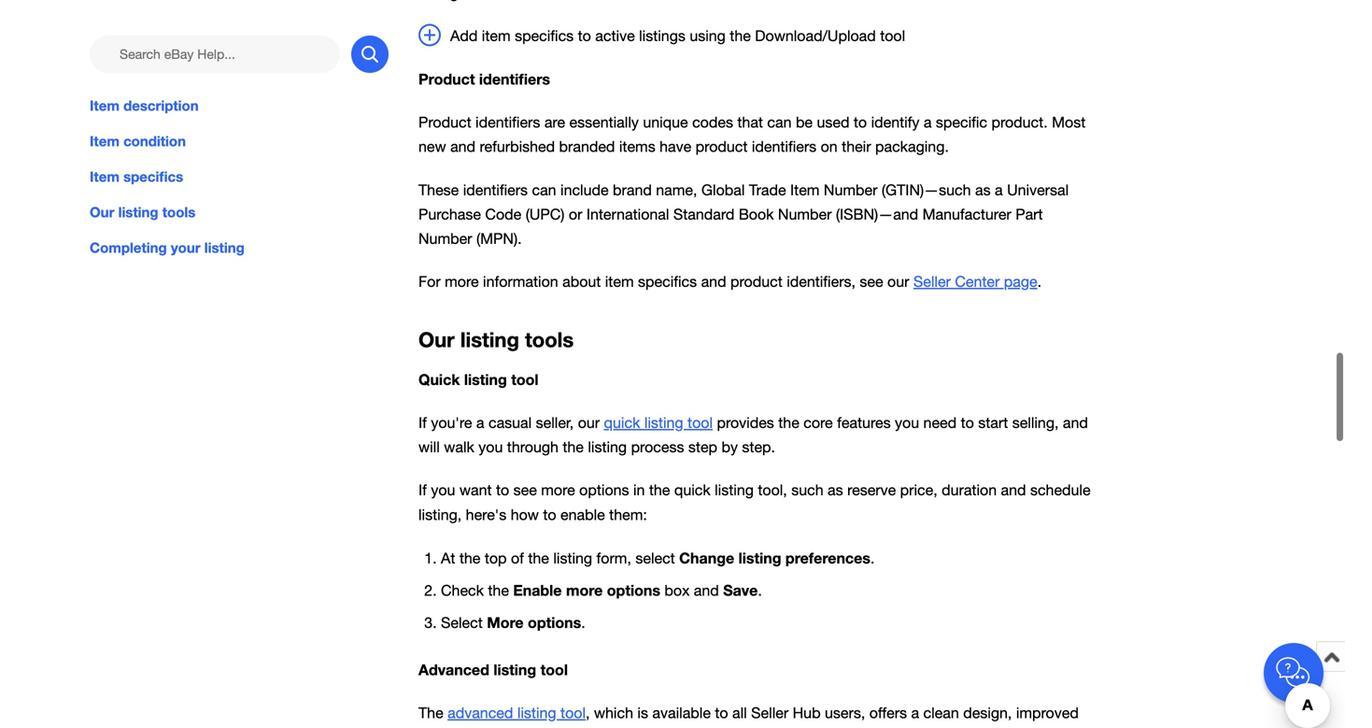 Task type: vqa. For each thing, say whether or not it's contained in the screenshot.
the | in $80.14 $302.58 | 74% off free shipping
no



Task type: describe. For each thing, give the bounding box(es) containing it.
tool up advanced listing tool link
[[541, 661, 568, 678]]

such
[[792, 482, 824, 499]]

identifiers for these identifiers can include brand name, global trade item number (gtin)—such as a universal purchase code (upc) or international standard book number (isbn)—and manufacturer part number (mpn).
[[463, 181, 528, 198]]

packaging.
[[876, 138, 950, 155]]

. inside at the top of the listing form, select change listing preferences .
[[871, 549, 875, 567]]

item description link
[[90, 95, 389, 116]]

quick inside if you want to see more options in the quick listing tool, such as reserve price, duration and schedule listing, here's how to enable them:
[[675, 482, 711, 499]]

0 vertical spatial seller
[[914, 273, 951, 290]]

your
[[171, 239, 201, 256]]

hub
[[793, 704, 821, 722]]

tool inside dropdown button
[[881, 27, 906, 44]]

listing,
[[419, 506, 462, 523]]

, which is available to all seller hub users, offers a clean design, improved
[[419, 704, 1079, 728]]

the right the at
[[460, 549, 481, 567]]

want
[[460, 482, 492, 499]]

by
[[722, 438, 738, 456]]

step
[[689, 438, 718, 456]]

2 vertical spatial number
[[419, 230, 473, 247]]

advanced listing tool link
[[448, 704, 586, 722]]

listing right 'quick'
[[464, 371, 507, 388]]

(upc)
[[526, 206, 565, 223]]

identify
[[872, 114, 920, 131]]

1 vertical spatial you
[[479, 438, 503, 456]]

be
[[796, 114, 813, 131]]

our listing tools link
[[90, 202, 389, 223]]

to inside the add item specifics to active listings using the download/upload tool dropdown button
[[578, 27, 592, 44]]

schedule
[[1031, 482, 1091, 499]]

listings
[[639, 27, 686, 44]]

. inside select more options .
[[582, 614, 586, 631]]

1 horizontal spatial our
[[419, 327, 455, 352]]

improved
[[1017, 704, 1079, 722]]

purchase
[[419, 206, 481, 223]]

identifiers inside most new and refurbished branded items have product identifiers on their packaging.
[[752, 138, 817, 155]]

0 horizontal spatial quick
[[604, 414, 641, 431]]

if you want to see more options in the quick listing tool, such as reserve price, duration and schedule listing, here's how to enable them:
[[419, 482, 1091, 523]]

change
[[680, 549, 735, 567]]

item inside dropdown button
[[482, 27, 511, 44]]

of
[[511, 549, 524, 567]]

brand
[[613, 181, 652, 198]]

enable
[[514, 581, 562, 599]]

condition
[[123, 133, 186, 150]]

as inside if you want to see more options in the quick listing tool, such as reserve price, duration and schedule listing, here's how to enable them:
[[828, 482, 844, 499]]

0 vertical spatial tools
[[162, 204, 196, 221]]

codes
[[693, 114, 734, 131]]

1 vertical spatial item
[[605, 273, 634, 290]]

manufacturer
[[923, 206, 1012, 223]]

item specifics link
[[90, 166, 389, 187]]

book
[[739, 206, 774, 223]]

completing
[[90, 239, 167, 256]]

form,
[[597, 549, 632, 567]]

options inside if you want to see more options in the quick listing tool, such as reserve price, duration and schedule listing, here's how to enable them:
[[580, 482, 630, 499]]

if you're a casual seller, our quick listing tool
[[419, 414, 713, 431]]

features
[[838, 414, 891, 431]]

listing up the process in the bottom of the page
[[645, 414, 684, 431]]

most
[[1053, 114, 1086, 131]]

tool left which is
[[561, 704, 586, 722]]

to right want
[[496, 482, 510, 499]]

and down the standard
[[702, 273, 727, 290]]

at
[[441, 549, 456, 567]]

0 vertical spatial our listing tools
[[90, 204, 196, 221]]

product.
[[992, 114, 1048, 131]]

tool,
[[758, 482, 788, 499]]

new
[[419, 138, 446, 155]]

include
[[561, 181, 609, 198]]

trade
[[750, 181, 787, 198]]

,
[[586, 704, 590, 722]]

the inside check the enable more options box and save .
[[488, 582, 509, 599]]

information
[[483, 273, 559, 290]]

for
[[419, 273, 441, 290]]

product for product identifiers are essentially unique codes that can be used to identify a specific product.
[[419, 114, 472, 131]]

listing up quick listing tool at the left bottom of page
[[461, 327, 520, 352]]

quick
[[419, 371, 460, 388]]

item description
[[90, 97, 199, 114]]

which is
[[594, 704, 649, 722]]

center
[[956, 273, 1000, 290]]

2 vertical spatial specifics
[[638, 273, 697, 290]]

seller,
[[536, 414, 574, 431]]

at the top of the listing form, select change listing preferences .
[[441, 549, 875, 567]]

items
[[620, 138, 656, 155]]

listing inside at the top of the listing form, select change listing preferences .
[[554, 549, 593, 567]]

1 horizontal spatial our listing tools
[[419, 327, 574, 352]]

product identifiers
[[419, 70, 551, 88]]

(gtin)—such
[[882, 181, 972, 198]]

offers a
[[870, 704, 920, 722]]

through
[[507, 438, 559, 456]]

listing up advanced listing tool link
[[494, 661, 537, 678]]

more
[[487, 613, 524, 631]]

item for item specifics
[[90, 168, 120, 185]]

quick listing tool link
[[604, 414, 713, 431]]

selling,
[[1013, 414, 1059, 431]]

global
[[702, 181, 745, 198]]

tool up casual
[[511, 371, 539, 388]]

1 horizontal spatial can
[[768, 114, 792, 131]]

item for item description
[[90, 97, 120, 114]]

how
[[511, 506, 539, 523]]

international
[[587, 206, 670, 223]]

that
[[738, 114, 764, 131]]

listing inside if you want to see more options in the quick listing tool, such as reserve price, duration and schedule listing, here's how to enable them:
[[715, 482, 754, 499]]

seller center page link
[[914, 273, 1038, 290]]

add item specifics to active listings using the download/upload tool
[[451, 27, 906, 44]]

product identifiers are essentially unique codes that can be used to identify a specific product.
[[419, 114, 1048, 131]]

walk
[[444, 438, 475, 456]]

using
[[690, 27, 726, 44]]

1 vertical spatial number
[[779, 206, 832, 223]]

item condition
[[90, 133, 186, 150]]

their
[[842, 138, 872, 155]]

1 vertical spatial specifics
[[123, 168, 183, 185]]

quick listing tool
[[419, 371, 539, 388]]

the left core
[[779, 414, 800, 431]]

check
[[441, 582, 484, 599]]

duration
[[942, 482, 997, 499]]

and inside check the enable more options box and save .
[[694, 582, 720, 599]]

(isbn)—and
[[836, 206, 919, 223]]

add item specifics to active listings using the download/upload tool button
[[419, 24, 1094, 67]]



Task type: locate. For each thing, give the bounding box(es) containing it.
if inside if you want to see more options in the quick listing tool, such as reserve price, duration and schedule listing, here's how to enable them:
[[419, 482, 427, 499]]

and right box
[[694, 582, 720, 599]]

0 vertical spatial a
[[924, 114, 932, 131]]

identifiers down be
[[752, 138, 817, 155]]

our right seller,
[[578, 414, 600, 431]]

2 vertical spatial a
[[477, 414, 485, 431]]

0 vertical spatial product
[[696, 138, 748, 155]]

box
[[665, 582, 690, 599]]

0 vertical spatial as
[[976, 181, 991, 198]]

our listing tools
[[90, 204, 196, 221], [419, 327, 574, 352]]

more up enable
[[541, 482, 576, 499]]

will
[[419, 438, 440, 456]]

identifiers up are
[[479, 70, 551, 88]]

and right new
[[451, 138, 476, 155]]

clean
[[924, 704, 960, 722]]

1 horizontal spatial item
[[605, 273, 634, 290]]

item up item condition
[[90, 97, 120, 114]]

top
[[485, 549, 507, 567]]

1 horizontal spatial tools
[[525, 327, 574, 352]]

seller inside , which is available to all seller hub users, offers a clean design, improved
[[752, 704, 789, 722]]

to left start
[[961, 414, 975, 431]]

listing down our listing tools link
[[204, 239, 245, 256]]

essentially
[[570, 114, 639, 131]]

can up (upc) on the left top of the page
[[532, 181, 557, 198]]

1 vertical spatial options
[[607, 581, 661, 599]]

0 vertical spatial specifics
[[515, 27, 574, 44]]

0 horizontal spatial our listing tools
[[90, 204, 196, 221]]

1 vertical spatial more
[[541, 482, 576, 499]]

item up item specifics
[[90, 133, 120, 150]]

1 vertical spatial quick
[[675, 482, 711, 499]]

as inside these identifiers can include brand name, global trade item number (gtin)—such as a universal purchase code (upc) or international standard book number (isbn)—and manufacturer part number (mpn).
[[976, 181, 991, 198]]

0 vertical spatial you
[[895, 414, 920, 431]]

0 vertical spatial quick
[[604, 414, 641, 431]]

1 vertical spatial see
[[514, 482, 537, 499]]

you inside if you want to see more options in the quick listing tool, such as reserve price, duration and schedule listing, here's how to enable them:
[[431, 482, 456, 499]]

preferences
[[786, 549, 871, 567]]

can left be
[[768, 114, 792, 131]]

our up 'quick'
[[419, 327, 455, 352]]

universal
[[1008, 181, 1069, 198]]

the right using
[[730, 27, 751, 44]]

as right such
[[828, 482, 844, 499]]

see inside if you want to see more options in the quick listing tool, such as reserve price, duration and schedule listing, here's how to enable them:
[[514, 482, 537, 499]]

design,
[[964, 704, 1013, 722]]

2 horizontal spatial specifics
[[638, 273, 697, 290]]

see right identifiers,
[[860, 273, 884, 290]]

seller
[[914, 273, 951, 290], [752, 704, 789, 722]]

the
[[419, 704, 444, 722]]

tool up step
[[688, 414, 713, 431]]

options
[[580, 482, 630, 499], [607, 581, 661, 599], [528, 613, 582, 631]]

. down reserve in the right bottom of the page
[[871, 549, 875, 567]]

Search eBay Help... text field
[[90, 36, 340, 73]]

start
[[979, 414, 1009, 431]]

listing
[[118, 204, 159, 221], [204, 239, 245, 256], [461, 327, 520, 352], [464, 371, 507, 388], [645, 414, 684, 431], [588, 438, 627, 456], [715, 482, 754, 499], [739, 549, 782, 567], [554, 549, 593, 567], [494, 661, 537, 678], [518, 704, 557, 722]]

if for if you're a casual seller, our quick listing tool
[[419, 414, 427, 431]]

refurbished
[[480, 138, 555, 155]]

download/upload
[[756, 27, 877, 44]]

item inside these identifiers can include brand name, global trade item number (gtin)—such as a universal purchase code (upc) or international standard book number (isbn)—and manufacturer part number (mpn).
[[791, 181, 820, 198]]

1 vertical spatial if
[[419, 482, 427, 499]]

1 vertical spatial our
[[578, 414, 600, 431]]

our listing tools down item specifics
[[90, 204, 196, 221]]

0 horizontal spatial as
[[828, 482, 844, 499]]

identifiers up the refurbished
[[476, 114, 541, 131]]

our down (isbn)—and
[[888, 273, 910, 290]]

1 horizontal spatial a
[[924, 114, 932, 131]]

listing left tool,
[[715, 482, 754, 499]]

the right of
[[528, 549, 550, 567]]

enable
[[561, 506, 605, 523]]

item down item condition
[[90, 168, 120, 185]]

part
[[1016, 206, 1044, 223]]

0 horizontal spatial tools
[[162, 204, 196, 221]]

identifiers,
[[787, 273, 856, 290]]

these identifiers can include brand name, global trade item number (gtin)—such as a universal purchase code (upc) or international standard book number (isbn)—and manufacturer part number (mpn).
[[419, 181, 1069, 247]]

identifiers for product identifiers
[[479, 70, 551, 88]]

page
[[1005, 273, 1038, 290]]

on
[[821, 138, 838, 155]]

0 vertical spatial if
[[419, 414, 427, 431]]

. down check the enable more options box and save .
[[582, 614, 586, 631]]

to inside , which is available to all seller hub users, offers a clean design, improved
[[715, 704, 729, 722]]

specifics down condition
[[123, 168, 183, 185]]

the right in at bottom left
[[649, 482, 671, 499]]

1 vertical spatial a
[[995, 181, 1004, 198]]

advanced
[[448, 704, 514, 722]]

can
[[768, 114, 792, 131], [532, 181, 557, 198]]

product up new
[[419, 114, 472, 131]]

specific
[[936, 114, 988, 131]]

0 horizontal spatial a
[[477, 414, 485, 431]]

users,
[[825, 704, 866, 722]]

to left active
[[578, 27, 592, 44]]

to up their
[[854, 114, 868, 131]]

quick down step
[[675, 482, 711, 499]]

listing down if you're a casual seller, our quick listing tool
[[588, 438, 627, 456]]

here's
[[466, 506, 507, 523]]

if up listing,
[[419, 482, 427, 499]]

item right add
[[482, 27, 511, 44]]

2 if from the top
[[419, 482, 427, 499]]

product for product identifiers
[[419, 70, 475, 88]]

tools
[[162, 204, 196, 221], [525, 327, 574, 352]]

more right for
[[445, 273, 479, 290]]

1 if from the top
[[419, 414, 427, 431]]

them:
[[610, 506, 648, 523]]

0 horizontal spatial you
[[431, 482, 456, 499]]

tool right download/upload
[[881, 27, 906, 44]]

have
[[660, 138, 692, 155]]

name,
[[656, 181, 698, 198]]

our
[[90, 204, 114, 221], [419, 327, 455, 352]]

1 vertical spatial our listing tools
[[419, 327, 574, 352]]

you up listing,
[[431, 482, 456, 499]]

a up packaging.
[[924, 114, 932, 131]]

specifics down the standard
[[638, 273, 697, 290]]

0 vertical spatial our
[[90, 204, 114, 221]]

2 vertical spatial more
[[566, 581, 603, 599]]

or
[[569, 206, 583, 223]]

0 horizontal spatial see
[[514, 482, 537, 499]]

product left identifiers,
[[731, 273, 783, 290]]

more
[[445, 273, 479, 290], [541, 482, 576, 499], [566, 581, 603, 599]]

quick up the process in the bottom of the page
[[604, 414, 641, 431]]

product
[[419, 70, 475, 88], [419, 114, 472, 131]]

provides
[[717, 414, 775, 431]]

item specifics
[[90, 168, 183, 185]]

and inside if you want to see more options in the quick listing tool, such as reserve price, duration and schedule listing, here's how to enable them:
[[1002, 482, 1027, 499]]

you down casual
[[479, 438, 503, 456]]

listing left , at the bottom left of the page
[[518, 704, 557, 722]]

item right trade
[[791, 181, 820, 198]]

number down purchase
[[419, 230, 473, 247]]

1 horizontal spatial see
[[860, 273, 884, 290]]

available
[[653, 704, 711, 722]]

product inside most new and refurbished branded items have product identifiers on their packaging.
[[696, 138, 748, 155]]

as
[[976, 181, 991, 198], [828, 482, 844, 499]]

2 vertical spatial options
[[528, 613, 582, 631]]

identifiers for product identifiers are essentially unique codes that can be used to identify a specific product.
[[476, 114, 541, 131]]

active
[[596, 27, 635, 44]]

0 vertical spatial our
[[888, 273, 910, 290]]

need
[[924, 414, 957, 431]]

tool
[[881, 27, 906, 44], [511, 371, 539, 388], [688, 414, 713, 431], [541, 661, 568, 678], [561, 704, 586, 722]]

the inside if you want to see more options in the quick listing tool, such as reserve price, duration and schedule listing, here's how to enable them:
[[649, 482, 671, 499]]

0 vertical spatial can
[[768, 114, 792, 131]]

. right box
[[758, 582, 763, 599]]

options down form,
[[607, 581, 661, 599]]

advanced
[[419, 661, 490, 678]]

see up how
[[514, 482, 537, 499]]

options down enable
[[528, 613, 582, 631]]

process
[[631, 438, 685, 456]]

1 vertical spatial can
[[532, 181, 557, 198]]

unique
[[643, 114, 689, 131]]

1 vertical spatial our
[[419, 327, 455, 352]]

1 vertical spatial product
[[419, 114, 472, 131]]

our up completing
[[90, 204, 114, 221]]

0 horizontal spatial specifics
[[123, 168, 183, 185]]

completing your listing
[[90, 239, 245, 256]]

. inside check the enable more options box and save .
[[758, 582, 763, 599]]

2 horizontal spatial a
[[995, 181, 1004, 198]]

to inside "provides the core features you need to start selling, and will walk you through the listing process step by step."
[[961, 414, 975, 431]]

and
[[451, 138, 476, 155], [702, 273, 727, 290], [1064, 414, 1089, 431], [1002, 482, 1027, 499], [694, 582, 720, 599]]

the down if you're a casual seller, our quick listing tool
[[563, 438, 584, 456]]

0 vertical spatial product
[[419, 70, 475, 88]]

are
[[545, 114, 566, 131]]

you left need
[[895, 414, 920, 431]]

quick
[[604, 414, 641, 431], [675, 482, 711, 499]]

0 vertical spatial options
[[580, 482, 630, 499]]

product
[[696, 138, 748, 155], [731, 273, 783, 290]]

you're
[[431, 414, 472, 431]]

seller right all
[[752, 704, 789, 722]]

1 horizontal spatial specifics
[[515, 27, 574, 44]]

tools up your
[[162, 204, 196, 221]]

our listing tools up quick listing tool at the left bottom of page
[[419, 327, 574, 352]]

see
[[860, 273, 884, 290], [514, 482, 537, 499]]

0 vertical spatial more
[[445, 273, 479, 290]]

if for if you want to see more options in the quick listing tool, such as reserve price, duration and schedule listing, here's how to enable them:
[[419, 482, 427, 499]]

1 product from the top
[[419, 70, 475, 88]]

these
[[419, 181, 459, 198]]

0 horizontal spatial our
[[90, 204, 114, 221]]

select
[[441, 614, 483, 631]]

a for identify
[[924, 114, 932, 131]]

item inside item condition link
[[90, 133, 120, 150]]

0 vertical spatial see
[[860, 273, 884, 290]]

in
[[634, 482, 645, 499]]

listing inside "provides the core features you need to start selling, and will walk you through the listing process step by step."
[[588, 438, 627, 456]]

number down trade
[[779, 206, 832, 223]]

product down codes
[[696, 138, 748, 155]]

if
[[419, 414, 427, 431], [419, 482, 427, 499]]

description
[[123, 97, 199, 114]]

a inside these identifiers can include brand name, global trade item number (gtin)—such as a universal purchase code (upc) or international standard book number (isbn)—and manufacturer part number (mpn).
[[995, 181, 1004, 198]]

as up manufacturer
[[976, 181, 991, 198]]

tools down information
[[525, 327, 574, 352]]

to
[[578, 27, 592, 44], [854, 114, 868, 131], [961, 414, 975, 431], [496, 482, 510, 499], [543, 506, 557, 523], [715, 704, 729, 722]]

more inside if you want to see more options in the quick listing tool, such as reserve price, duration and schedule listing, here's how to enable them:
[[541, 482, 576, 499]]

the down the "top"
[[488, 582, 509, 599]]

identifiers up code
[[463, 181, 528, 198]]

and right duration
[[1002, 482, 1027, 499]]

can inside these identifiers can include brand name, global trade item number (gtin)—such as a universal purchase code (upc) or international standard book number (isbn)—and manufacturer part number (mpn).
[[532, 181, 557, 198]]

product for identifiers,
[[731, 273, 783, 290]]

product for identifiers
[[696, 138, 748, 155]]

listing left form,
[[554, 549, 593, 567]]

2 horizontal spatial you
[[895, 414, 920, 431]]

0 vertical spatial item
[[482, 27, 511, 44]]

specifics left active
[[515, 27, 574, 44]]

1 vertical spatial seller
[[752, 704, 789, 722]]

used
[[817, 114, 850, 131]]

save
[[724, 581, 758, 599]]

all
[[733, 704, 748, 722]]

1 horizontal spatial seller
[[914, 273, 951, 290]]

item for item condition
[[90, 133, 120, 150]]

a for as
[[995, 181, 1004, 198]]

to right how
[[543, 506, 557, 523]]

1 vertical spatial as
[[828, 482, 844, 499]]

identifiers inside these identifiers can include brand name, global trade item number (gtin)—such as a universal purchase code (upc) or international standard book number (isbn)—and manufacturer part number (mpn).
[[463, 181, 528, 198]]

price,
[[901, 482, 938, 499]]

options up enable
[[580, 482, 630, 499]]

identifiers
[[479, 70, 551, 88], [476, 114, 541, 131], [752, 138, 817, 155], [463, 181, 528, 198]]

1 horizontal spatial you
[[479, 438, 503, 456]]

specifics inside dropdown button
[[515, 27, 574, 44]]

provides the core features you need to start selling, and will walk you through the listing process step by step.
[[419, 414, 1089, 456]]

2 vertical spatial you
[[431, 482, 456, 499]]

reserve
[[848, 482, 897, 499]]

0 horizontal spatial item
[[482, 27, 511, 44]]

seller left center
[[914, 273, 951, 290]]

more down form,
[[566, 581, 603, 599]]

1 vertical spatial product
[[731, 273, 783, 290]]

listing up save
[[739, 549, 782, 567]]

to left all
[[715, 704, 729, 722]]

0 horizontal spatial our
[[578, 414, 600, 431]]

item right about
[[605, 273, 634, 290]]

0 vertical spatial number
[[824, 181, 878, 198]]

1 horizontal spatial quick
[[675, 482, 711, 499]]

if up will
[[419, 414, 427, 431]]

2 product from the top
[[419, 114, 472, 131]]

0 horizontal spatial seller
[[752, 704, 789, 722]]

1 vertical spatial tools
[[525, 327, 574, 352]]

product down add
[[419, 70, 475, 88]]

a left universal
[[995, 181, 1004, 198]]

listing down item specifics
[[118, 204, 159, 221]]

. right center
[[1038, 273, 1042, 290]]

1 horizontal spatial our
[[888, 273, 910, 290]]

0 horizontal spatial can
[[532, 181, 557, 198]]

and inside most new and refurbished branded items have product identifiers on their packaging.
[[451, 138, 476, 155]]

for more information about item specifics and product identifiers, see our seller center page .
[[419, 273, 1042, 290]]

standard
[[674, 206, 735, 223]]

and right selling,
[[1064, 414, 1089, 431]]

and inside "provides the core features you need to start selling, and will walk you through the listing process step by step."
[[1064, 414, 1089, 431]]

specifics
[[515, 27, 574, 44], [123, 168, 183, 185], [638, 273, 697, 290]]

select
[[636, 549, 676, 567]]

casual
[[489, 414, 532, 431]]

item inside item specifics link
[[90, 168, 120, 185]]

the inside dropdown button
[[730, 27, 751, 44]]

item inside item description link
[[90, 97, 120, 114]]

number up (isbn)—and
[[824, 181, 878, 198]]

1 horizontal spatial as
[[976, 181, 991, 198]]

a right the you're
[[477, 414, 485, 431]]



